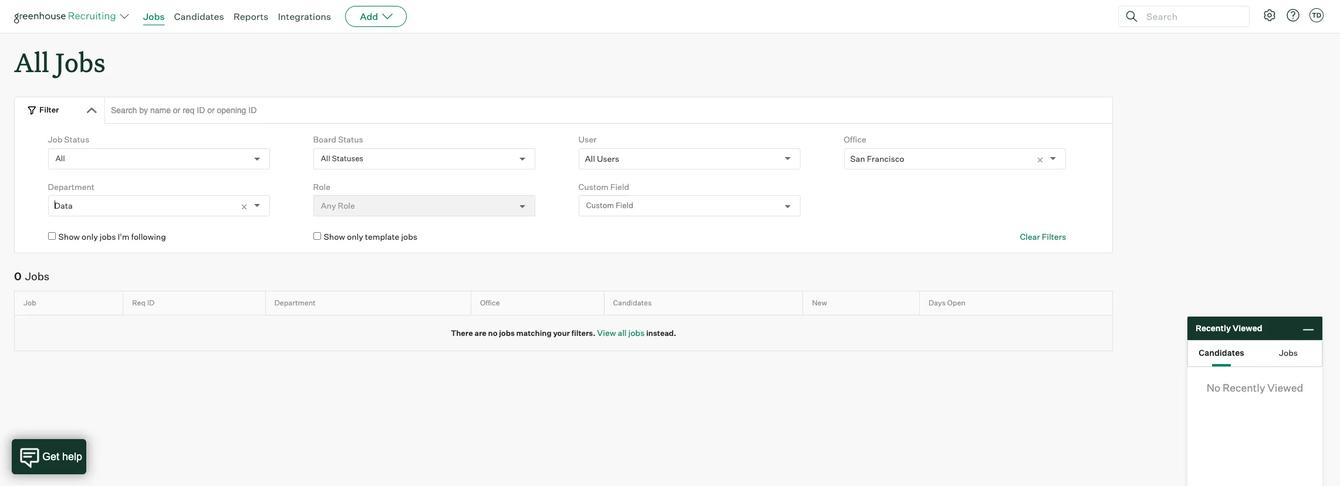 Task type: locate. For each thing, give the bounding box(es) containing it.
custom field down users
[[586, 201, 633, 210]]

days
[[929, 299, 946, 308]]

only for template
[[347, 232, 363, 242]]

all for all jobs
[[14, 45, 49, 79]]

show right show only template jobs option
[[324, 232, 345, 242]]

0 horizontal spatial clear value element
[[240, 196, 254, 216]]

0 horizontal spatial status
[[64, 135, 89, 145]]

there are no jobs matching your filters. view all jobs instead.
[[451, 328, 676, 338]]

0 horizontal spatial viewed
[[1233, 324, 1263, 334]]

candidates down recently viewed
[[1199, 348, 1245, 358]]

1 status from the left
[[64, 135, 89, 145]]

jobs right template
[[401, 232, 418, 242]]

filters.
[[572, 329, 596, 338]]

1 vertical spatial candidates
[[613, 299, 652, 308]]

clear filters
[[1020, 232, 1067, 242]]

show for show only template jobs
[[324, 232, 345, 242]]

clear value element for data
[[240, 196, 254, 216]]

office up the no
[[480, 299, 500, 308]]

tab list
[[1188, 341, 1322, 367]]

jobs left candidates link
[[143, 11, 165, 22]]

Search by name or req ID or opening ID text field
[[105, 97, 1113, 124]]

office
[[844, 135, 867, 145], [480, 299, 500, 308]]

1 only from the left
[[82, 232, 98, 242]]

user
[[579, 135, 597, 145]]

0 horizontal spatial only
[[82, 232, 98, 242]]

greenhouse recruiting image
[[14, 9, 120, 23]]

custom field
[[579, 182, 629, 192], [586, 201, 633, 210]]

jobs down "greenhouse recruiting" image
[[55, 45, 105, 79]]

1 vertical spatial office
[[480, 299, 500, 308]]

1 vertical spatial recently
[[1223, 382, 1266, 395]]

only left the i'm
[[82, 232, 98, 242]]

Show only jobs I'm following checkbox
[[48, 233, 56, 240]]

0 vertical spatial custom
[[579, 182, 609, 192]]

show right show only jobs i'm following checkbox
[[58, 232, 80, 242]]

candidates link
[[174, 11, 224, 22]]

your
[[553, 329, 570, 338]]

tab list containing candidates
[[1188, 341, 1322, 367]]

jobs
[[143, 11, 165, 22], [55, 45, 105, 79], [25, 270, 49, 283], [1279, 348, 1298, 358]]

all users option
[[585, 154, 619, 164]]

status
[[64, 135, 89, 145], [338, 135, 363, 145]]

jobs up the no recently viewed
[[1279, 348, 1298, 358]]

0 vertical spatial clear value element
[[1037, 149, 1051, 169]]

only left template
[[347, 232, 363, 242]]

candidates right jobs link
[[174, 11, 224, 22]]

1 vertical spatial custom field
[[586, 201, 633, 210]]

0 vertical spatial viewed
[[1233, 324, 1263, 334]]

0 vertical spatial field
[[610, 182, 629, 192]]

2 status from the left
[[338, 135, 363, 145]]

1 horizontal spatial office
[[844, 135, 867, 145]]

job
[[48, 135, 62, 145], [23, 299, 36, 308]]

only
[[82, 232, 98, 242], [347, 232, 363, 242]]

1 vertical spatial job
[[23, 299, 36, 308]]

job status
[[48, 135, 89, 145]]

department
[[48, 182, 95, 192], [275, 299, 316, 308]]

0 vertical spatial job
[[48, 135, 62, 145]]

all up the filter
[[14, 45, 49, 79]]

2 vertical spatial candidates
[[1199, 348, 1245, 358]]

2 show from the left
[[324, 232, 345, 242]]

0 vertical spatial department
[[48, 182, 95, 192]]

job down the filter
[[48, 135, 62, 145]]

view all jobs link
[[597, 328, 645, 338]]

clear value image
[[1037, 156, 1045, 164]]

all for all statuses
[[321, 154, 330, 163]]

1 horizontal spatial status
[[338, 135, 363, 145]]

field
[[610, 182, 629, 192], [616, 201, 633, 210]]

integrations
[[278, 11, 331, 22]]

clear value image
[[240, 203, 249, 211]]

job down 0 jobs
[[23, 299, 36, 308]]

custom field down all users
[[579, 182, 629, 192]]

1 horizontal spatial candidates
[[613, 299, 652, 308]]

users
[[597, 154, 619, 164]]

1 horizontal spatial department
[[275, 299, 316, 308]]

0 horizontal spatial candidates
[[174, 11, 224, 22]]

there
[[451, 329, 473, 338]]

show only template jobs
[[324, 232, 418, 242]]

show
[[58, 232, 80, 242], [324, 232, 345, 242]]

office up san
[[844, 135, 867, 145]]

0 horizontal spatial show
[[58, 232, 80, 242]]

configure image
[[1263, 8, 1277, 22]]

viewed
[[1233, 324, 1263, 334], [1268, 382, 1304, 395]]

jobs
[[100, 232, 116, 242], [401, 232, 418, 242], [629, 328, 645, 338], [499, 329, 515, 338]]

recently
[[1196, 324, 1231, 334], [1223, 382, 1266, 395]]

board
[[313, 135, 336, 145]]

jobs right the no
[[499, 329, 515, 338]]

custom
[[579, 182, 609, 192], [586, 201, 614, 210]]

add
[[360, 11, 378, 22]]

1 show from the left
[[58, 232, 80, 242]]

id
[[147, 299, 155, 308]]

1 vertical spatial clear value element
[[240, 196, 254, 216]]

view
[[597, 328, 616, 338]]

clear value element
[[1037, 149, 1051, 169], [240, 196, 254, 216]]

all left users
[[585, 154, 595, 164]]

2 only from the left
[[347, 232, 363, 242]]

1 horizontal spatial job
[[48, 135, 62, 145]]

candidates up the all
[[613, 299, 652, 308]]

candidates
[[174, 11, 224, 22], [613, 299, 652, 308], [1199, 348, 1245, 358]]

reports link
[[233, 11, 269, 22]]

clear value element for san francisco
[[1037, 149, 1051, 169]]

1 vertical spatial viewed
[[1268, 382, 1304, 395]]

0 jobs
[[14, 270, 49, 283]]

1 horizontal spatial show
[[324, 232, 345, 242]]

all
[[14, 45, 49, 79], [585, 154, 595, 164], [56, 154, 65, 163], [321, 154, 330, 163]]

1 horizontal spatial clear value element
[[1037, 149, 1051, 169]]

0
[[14, 270, 22, 283]]

san francisco
[[851, 154, 905, 164]]

all down board
[[321, 154, 330, 163]]

1 horizontal spatial only
[[347, 232, 363, 242]]

0 horizontal spatial office
[[480, 299, 500, 308]]

all down 'job status'
[[56, 154, 65, 163]]

0 horizontal spatial job
[[23, 299, 36, 308]]



Task type: describe. For each thing, give the bounding box(es) containing it.
job for job
[[23, 299, 36, 308]]

all for all
[[56, 154, 65, 163]]

job for job status
[[48, 135, 62, 145]]

td button
[[1310, 8, 1324, 22]]

matching
[[516, 329, 552, 338]]

0 vertical spatial recently
[[1196, 324, 1231, 334]]

1 vertical spatial department
[[275, 299, 316, 308]]

i'm
[[118, 232, 129, 242]]

status for job status
[[64, 135, 89, 145]]

board status
[[313, 135, 363, 145]]

francisco
[[867, 154, 905, 164]]

Show only template jobs checkbox
[[313, 233, 321, 240]]

filter
[[39, 105, 59, 115]]

all for all users
[[585, 154, 595, 164]]

san
[[851, 154, 865, 164]]

0 vertical spatial custom field
[[579, 182, 629, 192]]

only for jobs
[[82, 232, 98, 242]]

show for show only jobs i'm following
[[58, 232, 80, 242]]

data option
[[54, 201, 73, 211]]

following
[[131, 232, 166, 242]]

integrations link
[[278, 11, 331, 22]]

1 vertical spatial field
[[616, 201, 633, 210]]

jobs right 0
[[25, 270, 49, 283]]

no recently viewed
[[1207, 382, 1304, 395]]

clear
[[1020, 232, 1040, 242]]

all statuses
[[321, 154, 364, 163]]

1 horizontal spatial viewed
[[1268, 382, 1304, 395]]

template
[[365, 232, 400, 242]]

jobs inside there are no jobs matching your filters. view all jobs instead.
[[499, 329, 515, 338]]

td
[[1312, 11, 1322, 19]]

1 vertical spatial custom
[[586, 201, 614, 210]]

2 horizontal spatial candidates
[[1199, 348, 1245, 358]]

0 horizontal spatial department
[[48, 182, 95, 192]]

0 vertical spatial office
[[844, 135, 867, 145]]

open
[[948, 299, 966, 308]]

filters
[[1042, 232, 1067, 242]]

are
[[475, 329, 487, 338]]

data
[[54, 201, 73, 211]]

req id
[[132, 299, 155, 308]]

all
[[618, 328, 627, 338]]

req
[[132, 299, 146, 308]]

all jobs
[[14, 45, 105, 79]]

jobs left the i'm
[[100, 232, 116, 242]]

all users
[[585, 154, 619, 164]]

recently viewed
[[1196, 324, 1263, 334]]

0 vertical spatial candidates
[[174, 11, 224, 22]]

new
[[812, 299, 827, 308]]

no
[[488, 329, 498, 338]]

add button
[[345, 6, 407, 27]]

jobs link
[[143, 11, 165, 22]]

clear filters link
[[1020, 231, 1067, 243]]

status for board status
[[338, 135, 363, 145]]

statuses
[[332, 154, 364, 163]]

san francisco option
[[851, 154, 905, 164]]

td button
[[1308, 6, 1326, 25]]

instead.
[[646, 329, 676, 338]]

role
[[313, 182, 330, 192]]

days open
[[929, 299, 966, 308]]

reports
[[233, 11, 269, 22]]

show only jobs i'm following
[[58, 232, 166, 242]]

jobs right the all
[[629, 328, 645, 338]]

Search text field
[[1144, 8, 1239, 25]]

no
[[1207, 382, 1221, 395]]



Task type: vqa. For each thing, say whether or not it's contained in the screenshot.
the top Dropbox "link"
no



